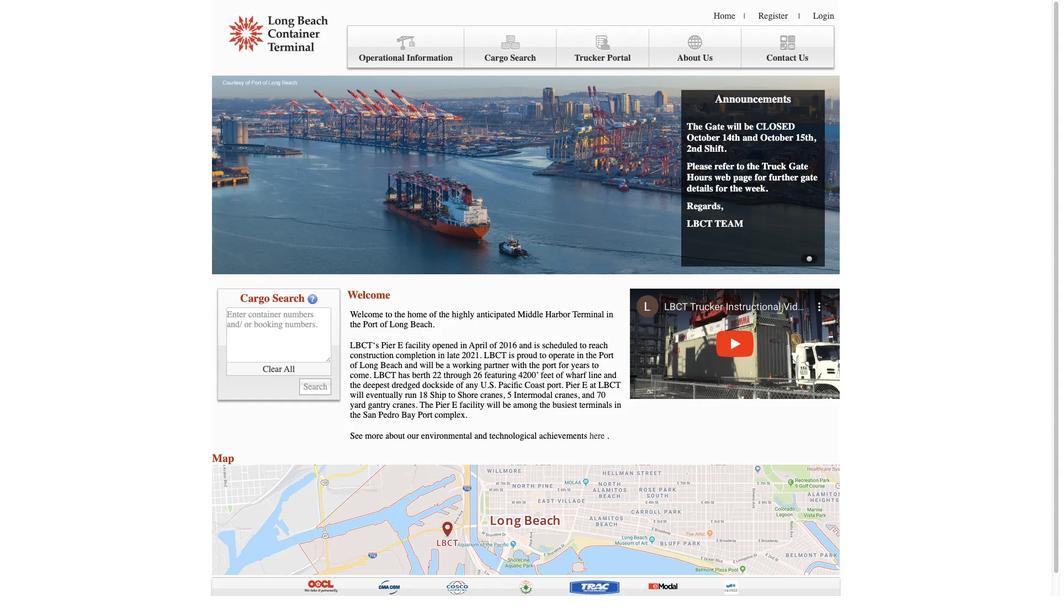 Task type: vqa. For each thing, say whether or not it's contained in the screenshot.
Cargo Search link
yes



Task type: describe. For each thing, give the bounding box(es) containing it.
for inside lbct's pier e facility opened in april of 2016 and is scheduled to reach construction completion in late 2021.  lbct is proud to operate in the port of long beach and will be a working partner with the port for years to come.  lbct has berth 22 through 26 featuring 4200' feet of wharf line and the deepest dredged dockside of any u.s. pacific coast port. pier e at lbct will eventually run 18 ship to shore cranes, 5 intermodal cranes, and 70 yard gantry cranes. the pier e facility will be among the busiest terminals in the san pedro bay port complex.
[[559, 361, 569, 371]]

closed
[[756, 121, 795, 132]]

partner
[[484, 361, 509, 371]]

information
[[407, 53, 453, 63]]

u.s.
[[481, 381, 496, 390]]

intermodal
[[514, 390, 553, 400]]

working
[[452, 361, 482, 371]]

anticipated
[[477, 310, 516, 320]]

late
[[447, 351, 460, 361]]

us for contact us
[[799, 53, 809, 63]]

18
[[419, 390, 428, 400]]

operational information link
[[348, 29, 465, 68]]

any
[[466, 381, 478, 390]]

2 vertical spatial e
[[452, 400, 457, 410]]

see more about our environmental and technological achievements here .
[[350, 431, 609, 441]]

feet
[[541, 371, 554, 381]]

5
[[507, 390, 512, 400]]

the left port
[[529, 361, 540, 371]]

and right 2016
[[519, 341, 532, 351]]

contact us link
[[742, 29, 834, 68]]

run
[[405, 390, 417, 400]]

4200'
[[519, 371, 539, 381]]

the left week. at the right top of the page
[[730, 183, 743, 194]]

of right 'home'
[[429, 310, 437, 320]]

lbct left has at the bottom of page
[[374, 371, 396, 381]]

home
[[714, 11, 736, 21]]

our
[[407, 431, 419, 441]]

clear all button
[[226, 363, 331, 376]]

to inside please refer to the truck gate hours web page for further gate details for the week.
[[737, 161, 745, 172]]

lbct's pier e facility opened in april of 2016 and is scheduled to reach construction completion in late 2021.  lbct is proud to operate in the port of long beach and will be a working partner with the port for years to come.  lbct has berth 22 through 26 featuring 4200' feet of wharf line and the deepest dredged dockside of any u.s. pacific coast port. pier e at lbct will eventually run 18 ship to shore cranes, 5 intermodal cranes, and 70 yard gantry cranes. the pier e facility will be among the busiest terminals in the san pedro bay port complex.
[[350, 341, 621, 420]]

15th,
[[796, 132, 816, 143]]

the left san
[[350, 410, 361, 420]]

highly
[[452, 310, 475, 320]]

of left the any
[[456, 381, 464, 390]]

the left highly
[[439, 310, 450, 320]]

long inside lbct's pier e facility opened in april of 2016 and is scheduled to reach construction completion in late 2021.  lbct is proud to operate in the port of long beach and will be a working partner with the port for years to come.  lbct has berth 22 through 26 featuring 4200' feet of wharf line and the deepest dredged dockside of any u.s. pacific coast port. pier e at lbct will eventually run 18 ship to shore cranes, 5 intermodal cranes, and 70 yard gantry cranes. the pier e facility will be among the busiest terminals in the san pedro bay port complex.
[[360, 361, 378, 371]]

of left 2016
[[490, 341, 497, 351]]

construction
[[350, 351, 394, 361]]

will down come.
[[350, 390, 364, 400]]

san
[[363, 410, 376, 420]]

will left a
[[420, 361, 434, 371]]

featuring
[[484, 371, 516, 381]]

terminal
[[573, 310, 604, 320]]

1 vertical spatial cargo search
[[240, 292, 305, 305]]

login
[[813, 11, 834, 21]]

hours
[[687, 172, 712, 183]]

of down lbct's
[[350, 361, 358, 371]]

22
[[433, 371, 442, 381]]

lbct up featuring
[[484, 351, 507, 361]]

1 horizontal spatial be
[[503, 400, 511, 410]]

dockside
[[423, 381, 454, 390]]

map
[[212, 452, 234, 465]]

contact
[[767, 53, 797, 63]]

see
[[350, 431, 363, 441]]

contact us
[[767, 53, 809, 63]]

pacific
[[499, 381, 523, 390]]

2016
[[499, 341, 517, 351]]

here
[[590, 431, 605, 441]]

70
[[597, 390, 606, 400]]

home link
[[714, 11, 736, 21]]

shift.
[[705, 143, 727, 154]]

the gate will be closed october 14th and october 15th, 2nd shift.
[[687, 121, 816, 154]]

all
[[284, 364, 295, 374]]

the up line
[[586, 351, 597, 361]]

us for about us
[[703, 53, 713, 63]]

through
[[444, 371, 471, 381]]

be inside the gate will be closed october 14th and october 15th, 2nd shift.
[[744, 121, 754, 132]]

menu bar containing operational information
[[347, 25, 834, 68]]

beach.
[[411, 320, 435, 330]]

login link
[[813, 11, 834, 21]]

operational information
[[359, 53, 453, 63]]

will left 5
[[487, 400, 501, 410]]

bay
[[401, 410, 416, 420]]

the right among
[[540, 400, 550, 410]]

in right 70
[[615, 400, 621, 410]]

web
[[715, 172, 731, 183]]

trucker portal link
[[557, 29, 649, 68]]

please refer to the truck gate hours web page for further gate details for the week.
[[687, 161, 818, 194]]

2 october from the left
[[760, 132, 794, 143]]

pedro
[[379, 410, 399, 420]]

search inside menu bar
[[510, 53, 536, 63]]

more
[[365, 431, 383, 441]]

opened
[[433, 341, 458, 351]]

eventually
[[366, 390, 403, 400]]

technological
[[490, 431, 537, 441]]

welcome for welcome to the home of the highly anticipated middle harbor terminal in the port of long beach.
[[350, 310, 383, 320]]

to right proud
[[540, 351, 547, 361]]

come.
[[350, 371, 371, 381]]

lbct down regards,​
[[687, 218, 713, 229]]

gate inside the gate will be closed october 14th and october 15th, 2nd shift.
[[705, 121, 725, 132]]

page
[[733, 172, 752, 183]]

of up construction
[[380, 320, 387, 330]]

will inside the gate will be closed october 14th and october 15th, 2nd shift.
[[727, 121, 742, 132]]

regards,​
[[687, 200, 723, 212]]

lbct team
[[687, 218, 743, 229]]

register link
[[759, 11, 788, 21]]

the up yard
[[350, 381, 361, 390]]

with
[[511, 361, 527, 371]]

announcements
[[715, 93, 791, 105]]

the left truck
[[747, 161, 760, 172]]

2 horizontal spatial port
[[599, 351, 614, 361]]

terminals
[[579, 400, 612, 410]]

gate inside please refer to the truck gate hours web page for further gate details for the week.
[[789, 161, 808, 172]]

lbct right at
[[598, 381, 621, 390]]

details
[[687, 183, 713, 194]]

.
[[607, 431, 609, 441]]

line
[[589, 371, 602, 381]]

a
[[446, 361, 450, 371]]

long inside the 'welcome to the home of the highly anticipated middle harbor terminal in the port of long beach.'
[[390, 320, 408, 330]]

to right ship
[[449, 390, 455, 400]]

dredged
[[392, 381, 420, 390]]

cranes.
[[393, 400, 418, 410]]

among
[[513, 400, 537, 410]]

0 vertical spatial facility
[[405, 341, 430, 351]]

cargo search inside menu bar
[[485, 53, 536, 63]]

1 horizontal spatial for
[[716, 183, 728, 194]]

port
[[542, 361, 557, 371]]

trucker
[[575, 53, 605, 63]]

the inside lbct's pier e facility opened in april of 2016 and is scheduled to reach construction completion in late 2021.  lbct is proud to operate in the port of long beach and will be a working partner with the port for years to come.  lbct has berth 22 through 26 featuring 4200' feet of wharf line and the deepest dredged dockside of any u.s. pacific coast port. pier e at lbct will eventually run 18 ship to shore cranes, 5 intermodal cranes, and 70 yard gantry cranes. the pier e facility will be among the busiest terminals in the san pedro bay port complex.
[[420, 400, 433, 410]]

1 vertical spatial be
[[436, 361, 444, 371]]

further
[[769, 172, 799, 183]]



Task type: locate. For each thing, give the bounding box(es) containing it.
1 vertical spatial e
[[582, 381, 588, 390]]

busiest
[[553, 400, 577, 410]]

to
[[737, 161, 745, 172], [385, 310, 392, 320], [580, 341, 587, 351], [540, 351, 547, 361], [592, 361, 599, 371], [449, 390, 455, 400]]

e left the shore
[[452, 400, 457, 410]]

1 vertical spatial gate
[[789, 161, 808, 172]]

1 horizontal spatial october
[[760, 132, 794, 143]]

1 cranes, from the left
[[480, 390, 505, 400]]

2 | from the left
[[799, 12, 800, 21]]

us
[[703, 53, 713, 63], [799, 53, 809, 63]]

0 horizontal spatial be
[[436, 361, 444, 371]]

cranes,
[[480, 390, 505, 400], [555, 390, 580, 400]]

port up line
[[599, 351, 614, 361]]

menu bar
[[347, 25, 834, 68]]

2 cranes, from the left
[[555, 390, 580, 400]]

0 horizontal spatial is
[[509, 351, 515, 361]]

in inside the 'welcome to the home of the highly anticipated middle harbor terminal in the port of long beach.'
[[607, 310, 613, 320]]

beach
[[381, 361, 403, 371]]

0 horizontal spatial search
[[272, 292, 305, 305]]

e
[[398, 341, 403, 351], [582, 381, 588, 390], [452, 400, 457, 410]]

1 horizontal spatial cranes,
[[555, 390, 580, 400]]

be left a
[[436, 361, 444, 371]]

0 horizontal spatial cargo
[[240, 292, 270, 305]]

1 october from the left
[[687, 132, 720, 143]]

1 horizontal spatial is
[[534, 341, 540, 351]]

is left proud
[[509, 351, 515, 361]]

lbct's
[[350, 341, 379, 351]]

e left at
[[582, 381, 588, 390]]

1 vertical spatial pier
[[566, 381, 580, 390]]

26
[[473, 371, 482, 381]]

about
[[385, 431, 405, 441]]

for
[[755, 172, 767, 183], [716, 183, 728, 194], [559, 361, 569, 371]]

middle
[[518, 310, 543, 320]]

october up truck
[[760, 132, 794, 143]]

operate
[[549, 351, 575, 361]]

2 us from the left
[[799, 53, 809, 63]]

be left closed
[[744, 121, 754, 132]]

1 horizontal spatial |
[[799, 12, 800, 21]]

pier up beach
[[381, 341, 396, 351]]

scheduled
[[542, 341, 578, 351]]

for right port
[[559, 361, 569, 371]]

0 horizontal spatial cranes,
[[480, 390, 505, 400]]

0 horizontal spatial us
[[703, 53, 713, 63]]

0 horizontal spatial for
[[559, 361, 569, 371]]

cargo search link
[[465, 29, 557, 68]]

1 horizontal spatial pier
[[436, 400, 450, 410]]

1 vertical spatial facility
[[460, 400, 485, 410]]

and left 70
[[582, 390, 595, 400]]

1 horizontal spatial e
[[452, 400, 457, 410]]

october up please
[[687, 132, 720, 143]]

to inside the 'welcome to the home of the highly anticipated middle harbor terminal in the port of long beach.'
[[385, 310, 392, 320]]

of right feet
[[556, 371, 564, 381]]

1 us from the left
[[703, 53, 713, 63]]

be left among
[[503, 400, 511, 410]]

long
[[390, 320, 408, 330], [360, 361, 378, 371]]

1 horizontal spatial facility
[[460, 400, 485, 410]]

| left 'login' "link"
[[799, 12, 800, 21]]

trucker portal
[[575, 53, 631, 63]]

2 vertical spatial be
[[503, 400, 511, 410]]

1 horizontal spatial port
[[418, 410, 433, 420]]

and
[[519, 341, 532, 351], [405, 361, 418, 371], [604, 371, 617, 381], [582, 390, 595, 400], [475, 431, 487, 441]]

1 | from the left
[[744, 12, 745, 21]]

1 vertical spatial search
[[272, 292, 305, 305]]

in right the terminal
[[607, 310, 613, 320]]

the inside the gate will be closed october 14th and october 15th, 2nd shift.
[[687, 121, 703, 132]]

yard
[[350, 400, 366, 410]]

pier
[[381, 341, 396, 351], [566, 381, 580, 390], [436, 400, 450, 410]]

0 horizontal spatial the
[[420, 400, 433, 410]]

deepest
[[363, 381, 390, 390]]

about us
[[677, 53, 713, 63]]

in right operate
[[577, 351, 584, 361]]

pier down dockside
[[436, 400, 450, 410]]

1 horizontal spatial search
[[510, 53, 536, 63]]

environmental
[[421, 431, 472, 441]]

welcome inside the 'welcome to the home of the highly anticipated middle harbor terminal in the port of long beach.'
[[350, 310, 383, 320]]

shore
[[458, 390, 478, 400]]

0 horizontal spatial pier
[[381, 341, 396, 351]]

1 horizontal spatial cargo search
[[485, 53, 536, 63]]

0 vertical spatial gate
[[705, 121, 725, 132]]

0 horizontal spatial facility
[[405, 341, 430, 351]]

search
[[510, 53, 536, 63], [272, 292, 305, 305]]

the right run
[[420, 400, 433, 410]]

1 horizontal spatial long
[[390, 320, 408, 330]]

1 horizontal spatial gate
[[789, 161, 808, 172]]

0 vertical spatial long
[[390, 320, 408, 330]]

has
[[398, 371, 410, 381]]

2021.
[[462, 351, 482, 361]]

us right about
[[703, 53, 713, 63]]

us right contact
[[799, 53, 809, 63]]

to right years
[[592, 361, 599, 371]]

1 vertical spatial cargo
[[240, 292, 270, 305]]

2 vertical spatial port
[[418, 410, 433, 420]]

refer
[[715, 161, 735, 172]]

at
[[590, 381, 596, 390]]

harbor
[[545, 310, 571, 320]]

0 horizontal spatial cargo search
[[240, 292, 305, 305]]

proud
[[517, 351, 537, 361]]

1 vertical spatial long
[[360, 361, 378, 371]]

welcome
[[347, 289, 390, 302], [350, 310, 383, 320]]

and right beach
[[405, 361, 418, 371]]

clear all
[[263, 364, 295, 374]]

0 vertical spatial search
[[510, 53, 536, 63]]

0 horizontal spatial long
[[360, 361, 378, 371]]

cargo
[[485, 53, 508, 63], [240, 292, 270, 305]]

operational
[[359, 53, 405, 63]]

is left "scheduled"
[[534, 341, 540, 351]]

facility
[[405, 341, 430, 351], [460, 400, 485, 410]]

0 horizontal spatial port
[[363, 320, 378, 330]]

welcome for welcome
[[347, 289, 390, 302]]

in left late
[[438, 351, 445, 361]]

will down announcements
[[727, 121, 742, 132]]

register
[[759, 11, 788, 21]]

|
[[744, 12, 745, 21], [799, 12, 800, 21]]

cranes, left 5
[[480, 390, 505, 400]]

1 vertical spatial the
[[420, 400, 433, 410]]

and left technological
[[475, 431, 487, 441]]

wharf
[[566, 371, 586, 381]]

1 vertical spatial welcome
[[350, 310, 383, 320]]

in right late
[[460, 341, 467, 351]]

None submit
[[300, 379, 331, 395]]

to left reach
[[580, 341, 587, 351]]

the
[[747, 161, 760, 172], [730, 183, 743, 194], [395, 310, 405, 320], [439, 310, 450, 320], [350, 320, 361, 330], [586, 351, 597, 361], [529, 361, 540, 371], [350, 381, 361, 390], [540, 400, 550, 410], [350, 410, 361, 420]]

clear
[[263, 364, 282, 374]]

0 vertical spatial welcome
[[347, 289, 390, 302]]

e up beach
[[398, 341, 403, 351]]

to right refer
[[737, 161, 745, 172]]

port right bay at the left bottom
[[418, 410, 433, 420]]

to left 'home'
[[385, 310, 392, 320]]

port.
[[547, 381, 564, 390]]

truck
[[762, 161, 787, 172]]

pier right port.
[[566, 381, 580, 390]]

0 vertical spatial cargo
[[485, 53, 508, 63]]

Enter container numbers and/ or booking numbers. text field
[[226, 308, 331, 363]]

1 horizontal spatial cargo
[[485, 53, 508, 63]]

week.
[[745, 183, 768, 194]]

0 vertical spatial cargo search
[[485, 53, 536, 63]]

cranes, down the "wharf"
[[555, 390, 580, 400]]

berth
[[412, 371, 430, 381]]

gantry
[[368, 400, 391, 410]]

0 vertical spatial e
[[398, 341, 403, 351]]

1 vertical spatial port
[[599, 351, 614, 361]]

long down lbct's
[[360, 361, 378, 371]]

here link
[[590, 431, 605, 441]]

cargo inside menu bar
[[485, 53, 508, 63]]

port inside the 'welcome to the home of the highly anticipated middle harbor terminal in the port of long beach.'
[[363, 320, 378, 330]]

0 vertical spatial pier
[[381, 341, 396, 351]]

facility down beach.
[[405, 341, 430, 351]]

2 horizontal spatial for
[[755, 172, 767, 183]]

0 vertical spatial be
[[744, 121, 754, 132]]

ship
[[430, 390, 446, 400]]

gate
[[801, 172, 818, 183]]

facility down the any
[[460, 400, 485, 410]]

2 horizontal spatial e
[[582, 381, 588, 390]]

2 horizontal spatial be
[[744, 121, 754, 132]]

the up lbct's
[[350, 320, 361, 330]]

gate right truck
[[789, 161, 808, 172]]

april
[[469, 341, 488, 351]]

please
[[687, 161, 712, 172]]

0 horizontal spatial e
[[398, 341, 403, 351]]

0 vertical spatial the
[[687, 121, 703, 132]]

the
[[687, 121, 703, 132], [420, 400, 433, 410]]

2 horizontal spatial pier
[[566, 381, 580, 390]]

and right line
[[604, 371, 617, 381]]

the left 'home'
[[395, 310, 405, 320]]

in
[[607, 310, 613, 320], [460, 341, 467, 351], [438, 351, 445, 361], [577, 351, 584, 361], [615, 400, 621, 410]]

2 vertical spatial pier
[[436, 400, 450, 410]]

welcome to the home of the highly anticipated middle harbor terminal in the port of long beach.
[[350, 310, 613, 330]]

| right home link
[[744, 12, 745, 21]]

1 horizontal spatial the
[[687, 121, 703, 132]]

of
[[429, 310, 437, 320], [380, 320, 387, 330], [490, 341, 497, 351], [350, 361, 358, 371], [556, 371, 564, 381], [456, 381, 464, 390]]

0 horizontal spatial |
[[744, 12, 745, 21]]

1 horizontal spatial us
[[799, 53, 809, 63]]

the up 2nd
[[687, 121, 703, 132]]

14th and
[[722, 132, 758, 143]]

years
[[571, 361, 590, 371]]

gate up shift.
[[705, 121, 725, 132]]

completion
[[396, 351, 436, 361]]

cargo search
[[485, 53, 536, 63], [240, 292, 305, 305]]

is
[[534, 341, 540, 351], [509, 351, 515, 361]]

for right details
[[716, 183, 728, 194]]

port up lbct's
[[363, 320, 378, 330]]

0 horizontal spatial gate
[[705, 121, 725, 132]]

0 horizontal spatial october
[[687, 132, 720, 143]]

about
[[677, 53, 701, 63]]

long left beach.
[[390, 320, 408, 330]]

0 vertical spatial port
[[363, 320, 378, 330]]

for right the page
[[755, 172, 767, 183]]



